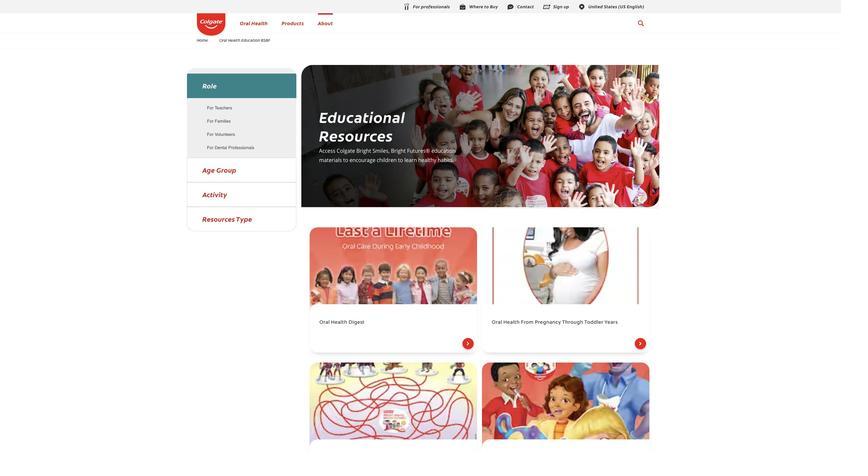 Task type: locate. For each thing, give the bounding box(es) containing it.
3 for from the top
[[207, 132, 214, 137]]

group
[[216, 165, 236, 174]]

activity button
[[187, 188, 296, 201]]

oral left from on the bottom of page
[[492, 320, 502, 325]]

for teachers
[[207, 105, 232, 110]]

oral health digest
[[319, 320, 365, 325]]

2 filters search field from the top
[[187, 182, 296, 207]]

oral for oral health
[[240, 20, 250, 27]]

for
[[207, 105, 214, 110], [207, 119, 214, 124], [207, 132, 214, 137], [207, 145, 214, 150]]

for families
[[207, 119, 231, 124]]

oral down colgate® logo
[[219, 38, 227, 43]]

health up bsbf
[[252, 20, 268, 27]]

for left dental
[[207, 145, 214, 150]]

bright
[[356, 147, 371, 155], [391, 147, 406, 155]]

2 to from the left
[[398, 157, 403, 164]]

professionals
[[228, 145, 254, 150]]

1 horizontal spatial bright
[[391, 147, 406, 155]]

2 bright from the left
[[391, 147, 406, 155]]

habits.
[[438, 157, 454, 164]]

for for for volunteers
[[207, 132, 214, 137]]

health inside 'link'
[[504, 320, 520, 325]]

age group
[[202, 165, 236, 174]]

health for oral health
[[252, 20, 268, 27]]

1 vertical spatial resources
[[202, 215, 235, 223]]

families
[[215, 119, 231, 124]]

colgate
[[337, 147, 355, 155]]

1 filters search field from the top
[[187, 68, 296, 158]]

for volunteers
[[207, 132, 235, 137]]

oral left digest
[[319, 320, 330, 325]]

0 horizontal spatial resources
[[202, 215, 235, 223]]

filters search field containing activity
[[187, 182, 296, 207]]

1 bright from the left
[[356, 147, 371, 155]]

bright up children
[[391, 147, 406, 155]]

bsbf
[[261, 38, 270, 43]]

for left volunteers
[[207, 132, 214, 137]]

bright up encourage
[[356, 147, 371, 155]]

age
[[202, 165, 215, 174]]

oral
[[240, 20, 250, 27], [219, 38, 227, 43], [319, 320, 330, 325], [492, 320, 502, 325]]

0 horizontal spatial to
[[343, 157, 348, 164]]

about
[[318, 20, 333, 27]]

children smiling at bsbf colgate event in brazil image
[[301, 65, 659, 207]]

oral health button
[[240, 20, 268, 27]]

resources inside dropdown button
[[202, 215, 235, 223]]

1 for from the top
[[207, 105, 214, 110]]

oral health education bsbf link
[[215, 38, 275, 43]]

oral health digest link
[[310, 305, 477, 353]]

access
[[319, 147, 335, 155]]

filters search field
[[187, 68, 296, 158], [187, 182, 296, 207]]

1 horizontal spatial resources
[[319, 125, 393, 146]]

resources down activity
[[202, 215, 235, 223]]

for left teachers
[[207, 105, 214, 110]]

1 horizontal spatial to
[[398, 157, 403, 164]]

2 for from the top
[[207, 119, 214, 124]]

4 for from the top
[[207, 145, 214, 150]]

for left families
[[207, 119, 214, 124]]

oral up oral health education bsbf link
[[240, 20, 250, 27]]

health
[[252, 20, 268, 27], [228, 38, 240, 43], [331, 320, 347, 325], [504, 320, 520, 325]]

filters search field
[[187, 207, 296, 231]]

toddler
[[584, 320, 603, 325]]

teachers
[[215, 105, 232, 110]]

location icon image
[[578, 3, 586, 11]]

to left learn
[[398, 157, 403, 164]]

home
[[197, 38, 208, 43]]

to down the colgate in the top left of the page
[[343, 157, 348, 164]]

education
[[431, 147, 456, 155]]

None search field
[[637, 17, 644, 30]]

oral health from pregnancy through toddler years link
[[482, 305, 649, 353]]

oral for oral health education bsbf
[[219, 38, 227, 43]]

where to buy icon image
[[459, 3, 467, 11]]

oral for oral health digest
[[319, 320, 330, 325]]

to
[[343, 157, 348, 164], [398, 157, 403, 164]]

for inside "option"
[[207, 105, 214, 110]]

oral for oral health from pregnancy through toddler years
[[492, 320, 502, 325]]

dental
[[215, 145, 227, 150]]

type
[[236, 215, 252, 223]]

for professionals icon image
[[403, 3, 411, 11]]

health left digest
[[331, 320, 347, 325]]

contact icon image
[[507, 3, 515, 11]]

health left from on the bottom of page
[[504, 320, 520, 325]]

through
[[562, 320, 583, 325]]

age group button
[[187, 163, 296, 177]]

1 to from the left
[[343, 157, 348, 164]]

0 vertical spatial resources
[[319, 125, 393, 146]]

0 vertical spatial filters search field
[[187, 68, 296, 158]]

oral inside 'link'
[[492, 320, 502, 325]]

for for for families
[[207, 119, 214, 124]]

products
[[282, 20, 304, 27]]

health left education
[[228, 38, 240, 43]]

resources up the colgate in the top left of the page
[[319, 125, 393, 146]]

0 horizontal spatial bright
[[356, 147, 371, 155]]

role button
[[187, 74, 296, 98]]

resources
[[319, 125, 393, 146], [202, 215, 235, 223]]

education
[[241, 38, 260, 43]]

1 vertical spatial filters search field
[[187, 182, 296, 207]]

health for oral health education bsbf
[[228, 38, 240, 43]]



Task type: describe. For each thing, give the bounding box(es) containing it.
for dental professionals
[[207, 145, 254, 150]]

activity
[[202, 190, 227, 199]]

healthy
[[418, 157, 436, 164]]

for for for teachers
[[207, 105, 214, 110]]

health for oral health from pregnancy through toddler years
[[504, 320, 520, 325]]

materials
[[319, 157, 342, 164]]

For Dental Professionals checkbox
[[194, 143, 289, 153]]

children
[[377, 157, 397, 164]]

for for for dental professionals
[[207, 145, 214, 150]]

about button
[[318, 20, 333, 27]]

sign up icon image
[[543, 3, 551, 11]]

oral health
[[240, 20, 268, 27]]

futures®
[[407, 147, 430, 155]]

For Teachers checkbox
[[194, 103, 289, 113]]

oral health from pregnancy through toddler years
[[492, 320, 618, 325]]

For Volunteers checkbox
[[194, 129, 289, 140]]

products button
[[282, 20, 304, 27]]

filters search field containing role
[[187, 68, 296, 158]]

encourage
[[350, 157, 376, 164]]

role
[[202, 81, 217, 90]]

from
[[521, 320, 534, 325]]

home link
[[192, 38, 212, 43]]

educational resources access colgate bright smiles, bright futures® education materials to encourage children to learn healthy habits.
[[319, 106, 456, 164]]

digest
[[349, 320, 365, 325]]

years
[[605, 320, 618, 325]]

pregnancy
[[535, 320, 561, 325]]

For Families checkbox
[[194, 116, 289, 127]]

oral health education bsbf
[[219, 38, 270, 43]]

filters search field
[[187, 158, 296, 182]]

learn
[[404, 157, 417, 164]]

volunteers
[[215, 132, 235, 137]]

smiles,
[[373, 147, 390, 155]]

resources type
[[202, 215, 252, 223]]

health for oral health digest
[[331, 320, 347, 325]]

resources inside educational resources access colgate bright smiles, bright futures® education materials to encourage children to learn healthy habits.
[[319, 125, 393, 146]]

colgate® logo image
[[197, 13, 225, 36]]

educational
[[319, 106, 405, 127]]

resources type button
[[187, 213, 296, 226]]



Task type: vqa. For each thing, say whether or not it's contained in the screenshot.
BRIGHT
yes



